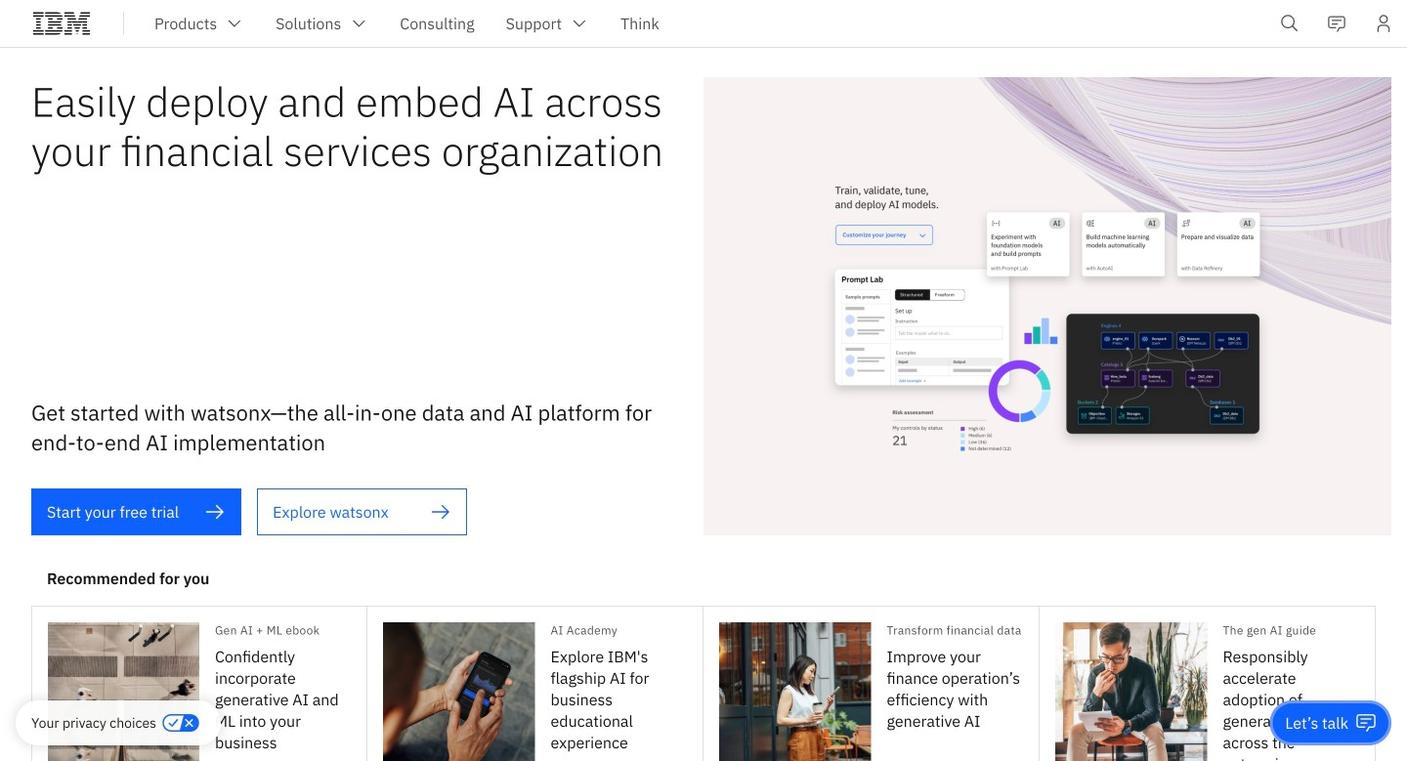 Task type: describe. For each thing, give the bounding box(es) containing it.
let's talk element
[[1285, 712, 1349, 734]]

your privacy choices element
[[31, 712, 156, 734]]



